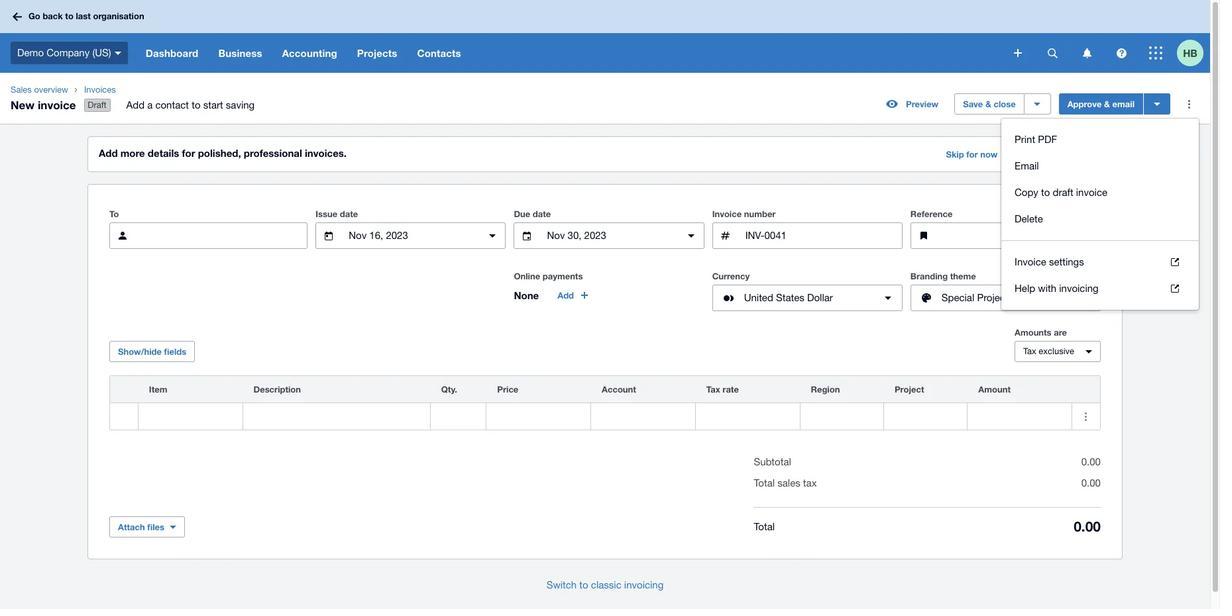 Task type: vqa. For each thing, say whether or not it's contained in the screenshot.
'Actions menu' 'icon' at the right of the page
no



Task type: describe. For each thing, give the bounding box(es) containing it.
project
[[895, 384, 924, 395]]

add button
[[550, 285, 598, 306]]

payments
[[543, 271, 583, 282]]

save
[[963, 99, 983, 109]]

sales
[[777, 478, 800, 489]]

approve & email
[[1067, 99, 1135, 109]]

dollar
[[807, 292, 833, 304]]

contacts
[[417, 47, 461, 59]]

list box containing print pdf
[[1001, 119, 1199, 241]]

To text field
[[141, 223, 307, 249]]

account
[[602, 384, 636, 395]]

banner containing hb
[[0, 0, 1210, 73]]

fields
[[164, 347, 186, 357]]

states
[[776, 292, 804, 304]]

0.00 for subtotal
[[1081, 457, 1101, 468]]

total for total
[[754, 521, 775, 533]]

date for due date
[[533, 209, 551, 219]]

Invoice number text field
[[744, 223, 902, 249]]

skip
[[946, 149, 964, 160]]

settings
[[1049, 257, 1084, 268]]

demo
[[17, 47, 44, 58]]

now
[[980, 149, 998, 160]]

projects inside dropdown button
[[357, 47, 397, 59]]

start
[[203, 99, 223, 111]]

with
[[1038, 283, 1056, 294]]

to inside button
[[1041, 187, 1050, 198]]

draft
[[1053, 187, 1073, 198]]

currency
[[712, 271, 750, 282]]

switch to classic invoicing button
[[536, 573, 674, 599]]

more line item options image
[[1072, 404, 1099, 430]]

copy to draft invoice button
[[1001, 180, 1199, 206]]

sales overview link
[[5, 83, 73, 97]]

draft
[[88, 100, 107, 110]]

more invoice options image
[[1176, 91, 1202, 117]]

are
[[1054, 327, 1067, 338]]

Reference text field
[[942, 223, 1100, 249]]

number
[[744, 209, 776, 219]]

invoice settings
[[1015, 257, 1084, 268]]

organisation
[[93, 11, 144, 21]]

tax rate
[[706, 384, 739, 395]]

more date options image
[[479, 223, 506, 249]]

help with invoicing link
[[1001, 276, 1199, 302]]

invoice number
[[712, 209, 776, 219]]

item
[[149, 384, 167, 395]]

svg image inside demo company (us) popup button
[[114, 52, 121, 55]]

invoicing inside button
[[624, 580, 664, 591]]

projects button
[[347, 33, 407, 73]]

0 horizontal spatial for
[[182, 147, 195, 159]]

theme
[[950, 271, 976, 282]]

tax exclusive button
[[1015, 341, 1101, 363]]

show/hide
[[118, 347, 162, 357]]

invoices
[[84, 85, 116, 95]]

to inside button
[[579, 580, 588, 591]]

print pdf button
[[1001, 127, 1199, 153]]

back
[[43, 11, 63, 21]]

go
[[28, 11, 40, 21]]

hb button
[[1177, 33, 1210, 73]]

amounts are
[[1015, 327, 1067, 338]]

print
[[1015, 134, 1035, 145]]

sales overview
[[11, 85, 68, 95]]

invoice for invoice number
[[712, 209, 742, 219]]

invoice number element
[[712, 223, 902, 249]]

pdf
[[1038, 134, 1057, 145]]

tax for tax rate
[[706, 384, 720, 395]]

add a contact to start saving
[[126, 99, 255, 111]]

tax exclusive
[[1023, 347, 1074, 357]]

0.00 for total sales tax
[[1081, 478, 1101, 489]]

Amount field
[[968, 404, 1072, 430]]

exclusive
[[1039, 347, 1074, 357]]

switch
[[546, 580, 577, 591]]

contact element
[[109, 223, 308, 249]]

saving
[[226, 99, 255, 111]]

delete
[[1015, 213, 1043, 225]]

company
[[47, 47, 90, 58]]

hb
[[1183, 47, 1197, 59]]

due date
[[514, 209, 551, 219]]

for inside button
[[966, 149, 978, 160]]

Quantity field
[[431, 404, 486, 430]]

a
[[147, 99, 153, 111]]

issue date
[[316, 209, 358, 219]]

add for add a contact to start saving
[[126, 99, 144, 111]]

branding theme
[[910, 271, 976, 282]]

region
[[811, 384, 840, 395]]

dashboard link
[[136, 33, 208, 73]]

professional
[[244, 147, 302, 159]]

Issue date text field
[[347, 223, 474, 249]]

to left start
[[192, 99, 200, 111]]

email
[[1015, 160, 1039, 172]]

invoices.
[[305, 147, 347, 159]]

amounts
[[1015, 327, 1051, 338]]

invoice line item list element
[[109, 376, 1101, 431]]



Task type: locate. For each thing, give the bounding box(es) containing it.
last
[[76, 11, 91, 21]]

1 vertical spatial 0.00
[[1081, 478, 1101, 489]]

email
[[1112, 99, 1135, 109]]

1 horizontal spatial date
[[533, 209, 551, 219]]

1 date from the left
[[340, 209, 358, 219]]

1 vertical spatial add
[[99, 147, 118, 159]]

approve
[[1067, 99, 1102, 109]]

invoice left "number" at top
[[712, 209, 742, 219]]

& right save
[[985, 99, 991, 109]]

save & close
[[963, 99, 1016, 109]]

1 total from the top
[[754, 478, 775, 489]]

tax inside "invoice line item list" element
[[706, 384, 720, 395]]

0 horizontal spatial invoicing
[[624, 580, 664, 591]]

0 vertical spatial projects
[[357, 47, 397, 59]]

0 horizontal spatial tax
[[706, 384, 720, 395]]

email button
[[1001, 153, 1199, 180]]

add left more
[[99, 147, 118, 159]]

0 horizontal spatial invoice
[[712, 209, 742, 219]]

amount
[[978, 384, 1011, 395]]

date for issue date
[[340, 209, 358, 219]]

invoicing
[[1059, 283, 1099, 294], [624, 580, 664, 591]]

dashboard
[[146, 47, 198, 59]]

special projects button
[[910, 285, 1101, 312]]

add for add more details for polished, professional invoices.
[[99, 147, 118, 159]]

reference
[[910, 209, 953, 219]]

& for email
[[1104, 99, 1110, 109]]

1 & from the left
[[985, 99, 991, 109]]

invoice inside button
[[1076, 187, 1107, 198]]

polished,
[[198, 147, 241, 159]]

projects inside popup button
[[977, 292, 1013, 304]]

add inside status
[[99, 147, 118, 159]]

1 vertical spatial projects
[[977, 292, 1013, 304]]

0 horizontal spatial date
[[340, 209, 358, 219]]

united
[[744, 292, 773, 304]]

to inside banner
[[65, 11, 73, 21]]

list box containing invoice settings
[[1001, 241, 1199, 310]]

invoice for invoice settings
[[1015, 257, 1046, 268]]

2 date from the left
[[533, 209, 551, 219]]

invoicing inside list box
[[1059, 283, 1099, 294]]

& inside button
[[1104, 99, 1110, 109]]

overview
[[34, 85, 68, 95]]

1 vertical spatial invoicing
[[624, 580, 664, 591]]

navigation containing dashboard
[[136, 33, 1005, 73]]

show/hide fields
[[118, 347, 186, 357]]

total down 'subtotal'
[[754, 478, 775, 489]]

demo company (us) button
[[0, 33, 136, 73]]

sales
[[11, 85, 32, 95]]

copy to draft invoice
[[1015, 187, 1107, 198]]

2 & from the left
[[1104, 99, 1110, 109]]

details
[[148, 147, 179, 159]]

for right details
[[182, 147, 195, 159]]

preview
[[906, 99, 939, 109]]

Inventory item text field
[[138, 404, 242, 430]]

accounting button
[[272, 33, 347, 73]]

add more details for polished, professional invoices. status
[[88, 137, 1122, 172]]

0 vertical spatial total
[[754, 478, 775, 489]]

add inside button
[[557, 290, 574, 301]]

group
[[1001, 119, 1199, 310]]

2 horizontal spatial add
[[557, 290, 574, 301]]

0 horizontal spatial invoice
[[38, 98, 76, 112]]

svg image inside go back to last organisation link
[[13, 12, 22, 21]]

0 vertical spatial add
[[126, 99, 144, 111]]

& for close
[[985, 99, 991, 109]]

projects left contacts popup button
[[357, 47, 397, 59]]

special projects
[[942, 292, 1013, 304]]

tax left rate
[[706, 384, 720, 395]]

0.00
[[1081, 457, 1101, 468], [1081, 478, 1101, 489], [1074, 519, 1101, 536]]

(us)
[[92, 47, 111, 58]]

rate
[[723, 384, 739, 395]]

more
[[120, 147, 145, 159]]

delete button
[[1001, 206, 1199, 233]]

preview button
[[878, 94, 946, 115]]

classic
[[591, 580, 621, 591]]

tax
[[803, 478, 817, 489]]

for
[[182, 147, 195, 159], [966, 149, 978, 160]]

special
[[942, 292, 974, 304]]

2 total from the top
[[754, 521, 775, 533]]

add for add
[[557, 290, 574, 301]]

invoicing down settings
[[1059, 283, 1099, 294]]

go back to last organisation
[[28, 11, 144, 21]]

2 list box from the top
[[1001, 241, 1199, 310]]

projects
[[357, 47, 397, 59], [977, 292, 1013, 304]]

0 vertical spatial invoicing
[[1059, 283, 1099, 294]]

qty.
[[441, 384, 457, 395]]

add left a
[[126, 99, 144, 111]]

tax down amounts
[[1023, 347, 1036, 357]]

go back to last organisation link
[[8, 5, 152, 28]]

files
[[147, 522, 164, 533]]

group containing print pdf
[[1001, 119, 1199, 310]]

date right issue
[[340, 209, 358, 219]]

approve & email button
[[1059, 94, 1143, 115]]

0 horizontal spatial add
[[99, 147, 118, 159]]

1 vertical spatial total
[[754, 521, 775, 533]]

0 vertical spatial tax
[[1023, 347, 1036, 357]]

1 horizontal spatial tax
[[1023, 347, 1036, 357]]

skip for now
[[946, 149, 998, 160]]

0 horizontal spatial projects
[[357, 47, 397, 59]]

description
[[254, 384, 301, 395]]

None field
[[138, 404, 242, 430]]

1 list box from the top
[[1001, 119, 1199, 241]]

Due date text field
[[546, 223, 672, 249]]

attach files button
[[109, 517, 185, 538]]

& left email
[[1104, 99, 1110, 109]]

due
[[514, 209, 530, 219]]

1 horizontal spatial invoice
[[1015, 257, 1046, 268]]

projects left help
[[977, 292, 1013, 304]]

to
[[109, 209, 119, 219]]

1 horizontal spatial invoice
[[1076, 187, 1107, 198]]

skip for now button
[[938, 144, 1006, 165]]

accounting
[[282, 47, 337, 59]]

1 vertical spatial invoice
[[1015, 257, 1046, 268]]

business
[[218, 47, 262, 59]]

for left now
[[966, 149, 978, 160]]

save & close button
[[954, 94, 1024, 115]]

& inside button
[[985, 99, 991, 109]]

invoice inside list box
[[1015, 257, 1046, 268]]

1 horizontal spatial invoicing
[[1059, 283, 1099, 294]]

svg image
[[13, 12, 22, 21], [1149, 46, 1162, 60], [1047, 48, 1057, 58], [1083, 48, 1091, 58], [1116, 48, 1126, 58], [1014, 49, 1022, 57], [114, 52, 121, 55]]

business button
[[208, 33, 272, 73]]

1 horizontal spatial &
[[1104, 99, 1110, 109]]

2 vertical spatial 0.00
[[1074, 519, 1101, 536]]

contact
[[155, 99, 189, 111]]

invoice down "email" button
[[1076, 187, 1107, 198]]

to right switch
[[579, 580, 588, 591]]

united states dollar
[[744, 292, 833, 304]]

tax for tax exclusive
[[1023, 347, 1036, 357]]

list box
[[1001, 119, 1199, 241], [1001, 241, 1199, 310]]

print pdf
[[1015, 134, 1057, 145]]

invoice down overview
[[38, 98, 76, 112]]

total down total sales tax
[[754, 521, 775, 533]]

tax inside popup button
[[1023, 347, 1036, 357]]

more line item options element
[[1072, 376, 1100, 403]]

invoice up help
[[1015, 257, 1046, 268]]

tax
[[1023, 347, 1036, 357], [706, 384, 720, 395]]

1 vertical spatial invoice
[[1076, 187, 1107, 198]]

help
[[1015, 283, 1035, 294]]

total sales tax
[[754, 478, 817, 489]]

issue
[[316, 209, 337, 219]]

add more details for polished, professional invoices.
[[99, 147, 347, 159]]

online payments
[[514, 271, 583, 282]]

navigation inside banner
[[136, 33, 1005, 73]]

new invoice
[[11, 98, 76, 112]]

&
[[985, 99, 991, 109], [1104, 99, 1110, 109]]

banner
[[0, 0, 1210, 73]]

Price field
[[487, 404, 590, 430]]

online
[[514, 271, 540, 282]]

help with invoicing
[[1015, 283, 1099, 294]]

close
[[994, 99, 1016, 109]]

show/hide fields button
[[109, 341, 195, 363]]

0 vertical spatial invoice
[[712, 209, 742, 219]]

to left the last in the top of the page
[[65, 11, 73, 21]]

1 horizontal spatial for
[[966, 149, 978, 160]]

navigation
[[136, 33, 1005, 73]]

contacts button
[[407, 33, 471, 73]]

switch to classic invoicing
[[546, 580, 664, 591]]

0 vertical spatial 0.00
[[1081, 457, 1101, 468]]

invoice settings link
[[1001, 249, 1199, 276]]

invoicing right classic
[[624, 580, 664, 591]]

to
[[65, 11, 73, 21], [192, 99, 200, 111], [1041, 187, 1050, 198], [579, 580, 588, 591]]

0 horizontal spatial &
[[985, 99, 991, 109]]

total for total sales tax
[[754, 478, 775, 489]]

more date options image
[[678, 223, 704, 249]]

0 vertical spatial invoice
[[38, 98, 76, 112]]

1 vertical spatial tax
[[706, 384, 720, 395]]

1 horizontal spatial projects
[[977, 292, 1013, 304]]

price
[[497, 384, 518, 395]]

add down payments
[[557, 290, 574, 301]]

invoices link
[[79, 83, 265, 97]]

1 horizontal spatial add
[[126, 99, 144, 111]]

2 vertical spatial add
[[557, 290, 574, 301]]

to left draft
[[1041, 187, 1050, 198]]

date right due
[[533, 209, 551, 219]]

invoice
[[712, 209, 742, 219], [1015, 257, 1046, 268]]

attach
[[118, 522, 145, 533]]



